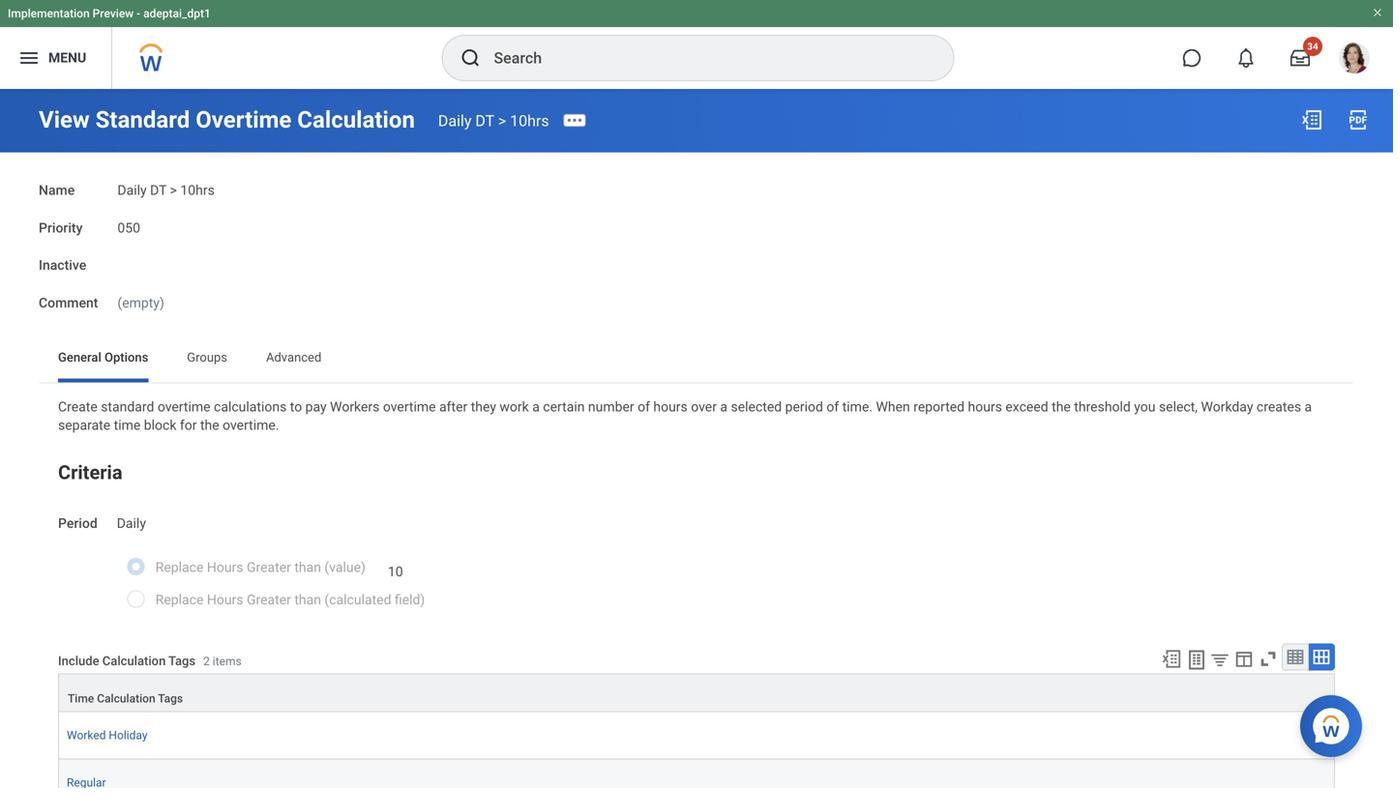 Task type: describe. For each thing, give the bounding box(es) containing it.
period
[[58, 516, 98, 532]]

preview
[[93, 7, 134, 20]]

2 hours from the left
[[968, 399, 1003, 415]]

separate
[[58, 417, 111, 433]]

expand table image
[[1312, 648, 1332, 667]]

replace for replace hours greater than (value)
[[156, 560, 204, 576]]

general
[[58, 350, 101, 365]]

(value)
[[325, 560, 366, 576]]

replace hours greater than (value) element
[[388, 552, 403, 581]]

daily for daily dt > 10hrs link
[[438, 112, 472, 130]]

pay
[[306, 399, 327, 415]]

view standard overtime calculation
[[39, 106, 415, 134]]

replace for replace hours greater than (calculated field)
[[156, 592, 204, 608]]

click to view/edit grid preferences image
[[1234, 649, 1255, 670]]

greater for (value)
[[247, 560, 291, 576]]

dt for daily dt > 10hrs link
[[476, 112, 495, 130]]

worked holiday
[[67, 729, 148, 743]]

calculation for include
[[102, 654, 166, 669]]

close environment banner image
[[1372, 7, 1384, 18]]

criteria group
[[58, 458, 1336, 789]]

34
[[1308, 41, 1319, 52]]

export to excel image
[[1161, 649, 1183, 670]]

time.
[[843, 399, 873, 415]]

adeptai_dpt1
[[143, 7, 211, 20]]

inbox large image
[[1291, 48, 1311, 68]]

time calculation tags row
[[58, 674, 1336, 713]]

standard
[[95, 106, 190, 134]]

hours for replace hours greater than (calculated field)
[[207, 592, 243, 608]]

inactive
[[39, 257, 86, 273]]

calculation for time
[[97, 693, 156, 706]]

implementation preview -   adeptai_dpt1
[[8, 7, 211, 20]]

time
[[68, 693, 94, 706]]

1 horizontal spatial the
[[1052, 399, 1071, 415]]

2 a from the left
[[721, 399, 728, 415]]

replace hours greater than (value)
[[156, 560, 366, 576]]

hours for replace hours greater than (value)
[[207, 560, 243, 576]]

10
[[388, 564, 403, 580]]

> for daily dt > 10hrs link
[[498, 112, 506, 130]]

0 vertical spatial calculation
[[297, 106, 415, 134]]

time calculation tags button
[[59, 675, 1335, 712]]

selected
[[731, 399, 782, 415]]

2 of from the left
[[827, 399, 839, 415]]

for
[[180, 417, 197, 433]]

daily dt > 10hrs for daily dt > 10hrs link
[[438, 112, 549, 130]]

replace hours greater than (calculated field)
[[156, 592, 425, 608]]

reported
[[914, 399, 965, 415]]

holiday
[[109, 729, 148, 743]]

1 of from the left
[[638, 399, 650, 415]]

1 overtime from the left
[[158, 399, 211, 415]]

worked
[[67, 729, 106, 743]]

general options
[[58, 350, 148, 365]]

over
[[691, 399, 717, 415]]

include calculation tags 2 items
[[58, 654, 242, 669]]

profile logan mcneil image
[[1340, 43, 1371, 78]]

number
[[588, 399, 635, 415]]

menu
[[48, 50, 86, 66]]

exceed
[[1006, 399, 1049, 415]]

certain
[[543, 399, 585, 415]]

view standard overtime calculation main content
[[0, 89, 1394, 789]]

worked holiday link
[[67, 726, 148, 743]]

10hrs for daily dt > 10hrs link
[[510, 112, 549, 130]]

1 a from the left
[[533, 399, 540, 415]]

34 button
[[1280, 37, 1323, 79]]

overtime
[[196, 106, 292, 134]]

daily element
[[117, 512, 146, 532]]

fullscreen image
[[1258, 649, 1280, 670]]

-
[[137, 7, 140, 20]]

field)
[[395, 592, 425, 608]]

(calculated
[[325, 592, 392, 608]]

select,
[[1160, 399, 1198, 415]]

to
[[290, 399, 302, 415]]

2 overtime from the left
[[383, 399, 436, 415]]

create
[[58, 399, 98, 415]]

name
[[39, 182, 75, 198]]

3 a from the left
[[1305, 399, 1313, 415]]

table image
[[1286, 648, 1306, 667]]



Task type: locate. For each thing, give the bounding box(es) containing it.
daily inside criteria "group"
[[117, 516, 146, 532]]

1 replace from the top
[[156, 560, 204, 576]]

2 hours from the top
[[207, 592, 243, 608]]

tags for include
[[169, 654, 196, 669]]

greater down the replace hours greater than (value)
[[247, 592, 291, 608]]

1 vertical spatial than
[[295, 592, 321, 608]]

1 horizontal spatial a
[[721, 399, 728, 415]]

daily dt > 10hrs for name element
[[118, 182, 215, 198]]

hours left over
[[654, 399, 688, 415]]

0 horizontal spatial the
[[200, 417, 219, 433]]

1 horizontal spatial >
[[498, 112, 506, 130]]

tags left 2
[[169, 654, 196, 669]]

of
[[638, 399, 650, 415], [827, 399, 839, 415]]

view
[[39, 106, 90, 134]]

of left time. at the right
[[827, 399, 839, 415]]

name element
[[118, 171, 215, 200]]

overtime.
[[223, 417, 279, 433]]

1 horizontal spatial daily dt > 10hrs
[[438, 112, 549, 130]]

daily
[[438, 112, 472, 130], [118, 182, 147, 198], [117, 516, 146, 532]]

replace
[[156, 560, 204, 576], [156, 592, 204, 608]]

hours left exceed
[[968, 399, 1003, 415]]

0 horizontal spatial a
[[533, 399, 540, 415]]

1 vertical spatial greater
[[247, 592, 291, 608]]

toolbar
[[1153, 644, 1336, 674]]

1 vertical spatial calculation
[[102, 654, 166, 669]]

export to excel image
[[1301, 108, 1324, 132]]

creates
[[1257, 399, 1302, 415]]

tags inside popup button
[[158, 693, 183, 706]]

1 vertical spatial dt
[[150, 182, 167, 198]]

tags
[[169, 654, 196, 669], [158, 693, 183, 706]]

priority
[[39, 220, 83, 236]]

0 horizontal spatial dt
[[150, 182, 167, 198]]

1 horizontal spatial hours
[[968, 399, 1003, 415]]

hours
[[654, 399, 688, 415], [968, 399, 1003, 415]]

tab list containing general options
[[39, 336, 1355, 383]]

calculation
[[297, 106, 415, 134], [102, 654, 166, 669], [97, 693, 156, 706]]

overtime
[[158, 399, 211, 415], [383, 399, 436, 415]]

0 vertical spatial greater
[[247, 560, 291, 576]]

10hrs for name element
[[180, 182, 215, 198]]

0 vertical spatial replace
[[156, 560, 204, 576]]

0 vertical spatial the
[[1052, 399, 1071, 415]]

1 greater from the top
[[247, 560, 291, 576]]

items
[[213, 655, 242, 669]]

2 vertical spatial calculation
[[97, 693, 156, 706]]

2 replace from the top
[[156, 592, 204, 608]]

daily up priority "element"
[[118, 182, 147, 198]]

greater
[[247, 560, 291, 576], [247, 592, 291, 608]]

criteria
[[58, 462, 123, 484]]

search image
[[459, 46, 483, 70]]

than left (calculated
[[295, 592, 321, 608]]

10hrs inside name element
[[180, 182, 215, 198]]

0 horizontal spatial overtime
[[158, 399, 211, 415]]

dt down "search" image
[[476, 112, 495, 130]]

workers
[[330, 399, 380, 415]]

the right exceed
[[1052, 399, 1071, 415]]

view printable version (pdf) image
[[1347, 108, 1371, 132]]

Search Workday  search field
[[494, 37, 914, 79]]

1 horizontal spatial 10hrs
[[510, 112, 549, 130]]

implementation
[[8, 7, 90, 20]]

0 vertical spatial daily
[[438, 112, 472, 130]]

1 vertical spatial >
[[170, 182, 177, 198]]

greater for (calculated
[[247, 592, 291, 608]]

0 horizontal spatial of
[[638, 399, 650, 415]]

2 greater from the top
[[247, 592, 291, 608]]

hours down the replace hours greater than (value)
[[207, 592, 243, 608]]

1 than from the top
[[295, 560, 321, 576]]

dt inside name element
[[150, 182, 167, 198]]

daily inside name element
[[118, 182, 147, 198]]

the
[[1052, 399, 1071, 415], [200, 417, 219, 433]]

hours up replace hours greater than (calculated field)
[[207, 560, 243, 576]]

1 hours from the top
[[207, 560, 243, 576]]

groups
[[187, 350, 227, 365]]

daily right 'period'
[[117, 516, 146, 532]]

10hrs
[[510, 112, 549, 130], [180, 182, 215, 198]]

threshold
[[1075, 399, 1131, 415]]

2 vertical spatial daily
[[117, 516, 146, 532]]

standard
[[101, 399, 154, 415]]

0 horizontal spatial >
[[170, 182, 177, 198]]

than
[[295, 560, 321, 576], [295, 592, 321, 608]]

a
[[533, 399, 540, 415], [721, 399, 728, 415], [1305, 399, 1313, 415]]

0 vertical spatial 10hrs
[[510, 112, 549, 130]]

1 horizontal spatial of
[[827, 399, 839, 415]]

dt for name element
[[150, 182, 167, 198]]

2
[[203, 655, 210, 669]]

the right "for"
[[200, 417, 219, 433]]

you
[[1135, 399, 1156, 415]]

1 vertical spatial daily
[[118, 182, 147, 198]]

050
[[118, 220, 140, 236]]

than up replace hours greater than (calculated field)
[[295, 560, 321, 576]]

1 horizontal spatial dt
[[476, 112, 495, 130]]

daily for name element
[[118, 182, 147, 198]]

than for (value)
[[295, 560, 321, 576]]

export to worksheets image
[[1186, 649, 1209, 672]]

2 than from the top
[[295, 592, 321, 608]]

daily dt > 10hrs
[[438, 112, 549, 130], [118, 182, 215, 198]]

0 vertical spatial daily dt > 10hrs
[[438, 112, 549, 130]]

tags for time
[[158, 693, 183, 706]]

1 vertical spatial daily dt > 10hrs
[[118, 182, 215, 198]]

1 hours from the left
[[654, 399, 688, 415]]

priority element
[[118, 208, 140, 237]]

hours
[[207, 560, 243, 576], [207, 592, 243, 608]]

than for (calculated
[[295, 592, 321, 608]]

menu button
[[0, 27, 112, 89]]

dt down standard
[[150, 182, 167, 198]]

1 vertical spatial 10hrs
[[180, 182, 215, 198]]

work
[[500, 399, 529, 415]]

a right 'work'
[[533, 399, 540, 415]]

overtime up "for"
[[158, 399, 211, 415]]

criteria button
[[58, 462, 123, 484]]

0 horizontal spatial 10hrs
[[180, 182, 215, 198]]

when
[[876, 399, 911, 415]]

options
[[105, 350, 148, 365]]

1 vertical spatial hours
[[207, 592, 243, 608]]

they
[[471, 399, 496, 415]]

advanced
[[266, 350, 322, 365]]

overtime left after
[[383, 399, 436, 415]]

> for name element
[[170, 182, 177, 198]]

greater up replace hours greater than (calculated field)
[[247, 560, 291, 576]]

a right over
[[721, 399, 728, 415]]

0 vertical spatial >
[[498, 112, 506, 130]]

time calculation tags
[[68, 693, 183, 706]]

1 vertical spatial replace
[[156, 592, 204, 608]]

daily down "search" image
[[438, 112, 472, 130]]

tags down include calculation tags 2 items
[[158, 693, 183, 706]]

workday
[[1202, 399, 1254, 415]]

after
[[439, 399, 468, 415]]

daily dt > 10hrs link
[[438, 112, 549, 130]]

daily dt > 10hrs down "search" image
[[438, 112, 549, 130]]

(empty)
[[118, 295, 164, 311]]

tab list inside view standard overtime calculation main content
[[39, 336, 1355, 383]]

create standard overtime calculations to pay workers overtime after they work a certain number of hours over a selected period of time. when reported hours exceed the threshold you select, workday creates a separate time block for the overtime.
[[58, 399, 1316, 433]]

calculation inside popup button
[[97, 693, 156, 706]]

period
[[786, 399, 824, 415]]

1 vertical spatial the
[[200, 417, 219, 433]]

select to filter grid data image
[[1210, 650, 1231, 670]]

a right creates
[[1305, 399, 1313, 415]]

toolbar inside criteria "group"
[[1153, 644, 1336, 674]]

include
[[58, 654, 99, 669]]

2 horizontal spatial a
[[1305, 399, 1313, 415]]

notifications large image
[[1237, 48, 1256, 68]]

tab list
[[39, 336, 1355, 383]]

0 vertical spatial dt
[[476, 112, 495, 130]]

0 vertical spatial tags
[[169, 654, 196, 669]]

0 horizontal spatial hours
[[654, 399, 688, 415]]

daily dt > 10hrs up priority "element"
[[118, 182, 215, 198]]

dt
[[476, 112, 495, 130], [150, 182, 167, 198]]

1 vertical spatial tags
[[158, 693, 183, 706]]

justify image
[[17, 46, 41, 70]]

1 horizontal spatial overtime
[[383, 399, 436, 415]]

> inside name element
[[170, 182, 177, 198]]

>
[[498, 112, 506, 130], [170, 182, 177, 198]]

0 vertical spatial than
[[295, 560, 321, 576]]

calculations
[[214, 399, 287, 415]]

0 vertical spatial hours
[[207, 560, 243, 576]]

block
[[144, 417, 177, 433]]

comment
[[39, 295, 98, 311]]

menu banner
[[0, 0, 1394, 89]]

time
[[114, 417, 141, 433]]

0 horizontal spatial daily dt > 10hrs
[[118, 182, 215, 198]]

of right number
[[638, 399, 650, 415]]



Task type: vqa. For each thing, say whether or not it's contained in the screenshot.
9th menu item from the top of the page
no



